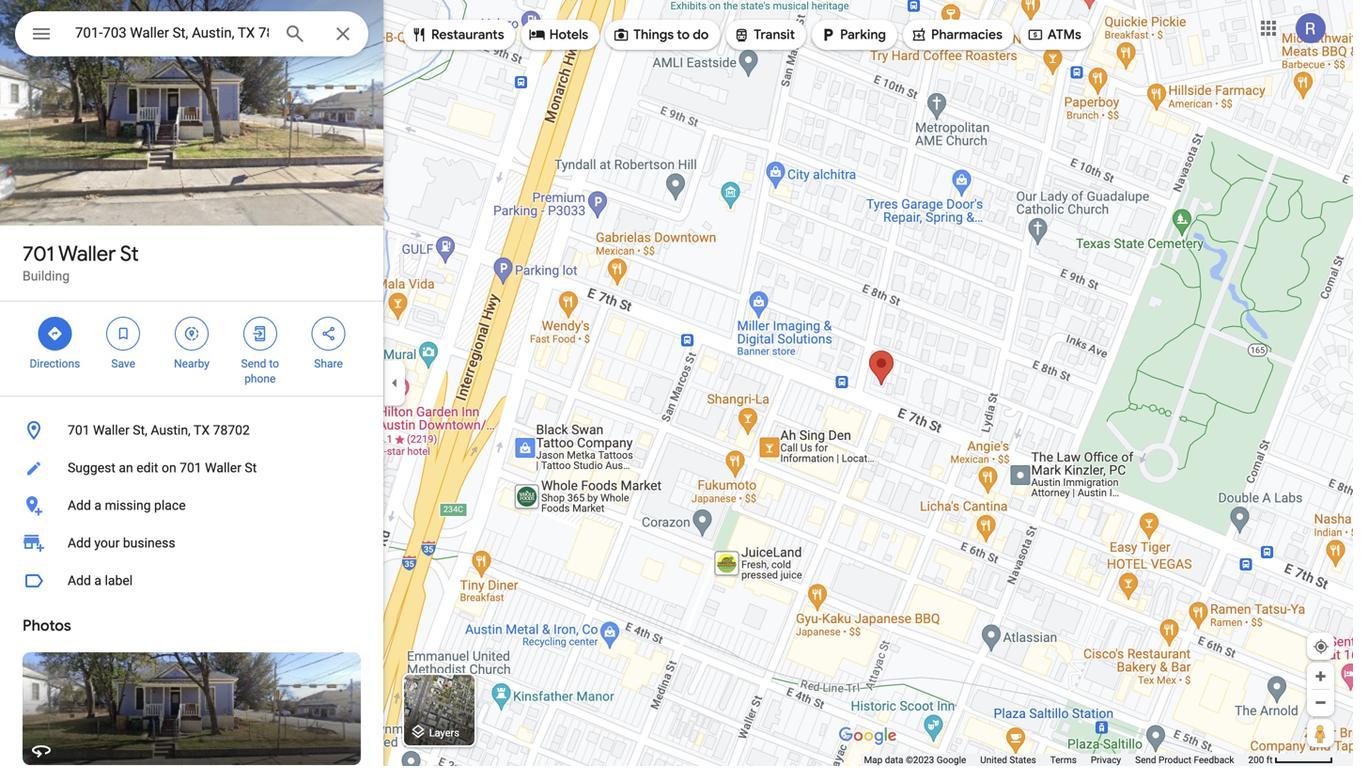 Task type: describe. For each thing, give the bounding box(es) containing it.
privacy button
[[1091, 754, 1122, 766]]


[[252, 323, 269, 344]]

transit
[[754, 26, 795, 43]]

google maps element
[[0, 0, 1354, 766]]

map
[[864, 754, 883, 766]]

terms
[[1051, 754, 1077, 766]]

save
[[111, 357, 135, 370]]

ft
[[1267, 754, 1273, 766]]

st,
[[133, 423, 147, 438]]


[[820, 24, 837, 45]]

701 waller st building
[[23, 241, 139, 284]]

united states
[[981, 754, 1037, 766]]

©2023
[[906, 754, 935, 766]]


[[613, 24, 630, 45]]

to inside send to phone
[[269, 357, 279, 370]]

send product feedback button
[[1136, 754, 1235, 766]]

a for label
[[94, 573, 102, 588]]

place
[[154, 498, 186, 513]]

google
[[937, 754, 967, 766]]

200
[[1249, 754, 1265, 766]]

add a label
[[68, 573, 133, 588]]

tx
[[194, 423, 210, 438]]

united
[[981, 754, 1008, 766]]

layers
[[429, 727, 460, 739]]

terms button
[[1051, 754, 1077, 766]]

austin,
[[151, 423, 191, 438]]

send product feedback
[[1136, 754, 1235, 766]]

add your business
[[68, 535, 175, 551]]

restaurants
[[431, 26, 504, 43]]

waller for st
[[58, 241, 116, 267]]


[[411, 24, 428, 45]]

things
[[634, 26, 674, 43]]

add a missing place button
[[0, 487, 384, 525]]

do
[[693, 26, 709, 43]]

send to phone
[[241, 357, 279, 385]]

google account: ruby anderson  
(rubyanndersson@gmail.com) image
[[1296, 13, 1326, 43]]

map data ©2023 google
[[864, 754, 967, 766]]

business
[[123, 535, 175, 551]]

add for add a missing place
[[68, 498, 91, 513]]

 atms
[[1027, 24, 1082, 45]]

 hotels
[[529, 24, 589, 45]]

suggest an edit on 701 waller st
[[68, 460, 257, 476]]


[[529, 24, 546, 45]]

collapse side panel image
[[384, 373, 405, 393]]

your
[[94, 535, 120, 551]]

a for missing
[[94, 498, 102, 513]]

on
[[162, 460, 176, 476]]

send for send to phone
[[241, 357, 266, 370]]

200 ft button
[[1249, 754, 1334, 766]]

hotels
[[550, 26, 589, 43]]

add your business link
[[0, 525, 384, 562]]

none field inside '701-703 waller st, austin, tx 78702' field
[[75, 22, 269, 44]]

701 waller st, austin, tx 78702
[[68, 423, 250, 438]]


[[320, 323, 337, 344]]

atms
[[1048, 26, 1082, 43]]

an
[[119, 460, 133, 476]]

 search field
[[15, 11, 368, 60]]

pharmacies
[[932, 26, 1003, 43]]


[[183, 323, 200, 344]]



Task type: vqa. For each thing, say whether or not it's contained in the screenshot.
hr within the 1 stop 6 hr 17 min MCO
no



Task type: locate. For each thing, give the bounding box(es) containing it.
701 right on
[[180, 460, 202, 476]]


[[733, 24, 750, 45]]

 transit
[[733, 24, 795, 45]]

0 vertical spatial add
[[68, 498, 91, 513]]

phone
[[245, 372, 276, 385]]

1 vertical spatial send
[[1136, 754, 1157, 766]]

parking
[[840, 26, 886, 43]]

waller
[[58, 241, 116, 267], [93, 423, 130, 438], [205, 460, 242, 476]]

0 vertical spatial 701
[[23, 241, 54, 267]]

waller inside 701 waller st building
[[58, 241, 116, 267]]

701
[[23, 241, 54, 267], [68, 423, 90, 438], [180, 460, 202, 476]]

a left label
[[94, 573, 102, 588]]

add a label button
[[0, 562, 384, 600]]

0 vertical spatial waller
[[58, 241, 116, 267]]

waller left the st,
[[93, 423, 130, 438]]

to left do
[[677, 26, 690, 43]]

nearby
[[174, 357, 210, 370]]

show your location image
[[1313, 638, 1330, 655]]

a left missing
[[94, 498, 102, 513]]

1 vertical spatial a
[[94, 573, 102, 588]]

 pharmacies
[[911, 24, 1003, 45]]

2 horizontal spatial 701
[[180, 460, 202, 476]]

missing
[[105, 498, 151, 513]]

to up phone
[[269, 357, 279, 370]]

st up 
[[120, 241, 139, 267]]

send inside button
[[1136, 754, 1157, 766]]

1 horizontal spatial send
[[1136, 754, 1157, 766]]

waller for st,
[[93, 423, 130, 438]]

0 vertical spatial to
[[677, 26, 690, 43]]


[[1027, 24, 1044, 45]]

0 vertical spatial st
[[120, 241, 139, 267]]

701-703 Waller St, Austin, TX 78702 field
[[15, 11, 368, 56]]

701 waller st main content
[[0, 0, 384, 766]]

701 for st,
[[68, 423, 90, 438]]

a
[[94, 498, 102, 513], [94, 573, 102, 588]]

footer inside the google maps element
[[864, 754, 1249, 766]]

0 vertical spatial a
[[94, 498, 102, 513]]

2 vertical spatial add
[[68, 573, 91, 588]]

product
[[1159, 754, 1192, 766]]

701 inside 701 waller st building
[[23, 241, 54, 267]]

footer
[[864, 754, 1249, 766]]

waller inside 701 waller st, austin, tx 78702 button
[[93, 423, 130, 438]]

st inside button
[[245, 460, 257, 476]]

data
[[885, 754, 904, 766]]

st
[[120, 241, 139, 267], [245, 460, 257, 476]]

show street view coverage image
[[1308, 719, 1335, 747]]

2 vertical spatial waller
[[205, 460, 242, 476]]

0 horizontal spatial send
[[241, 357, 266, 370]]

waller inside suggest an edit on 701 waller st button
[[205, 460, 242, 476]]

1 a from the top
[[94, 498, 102, 513]]

200 ft
[[1249, 754, 1273, 766]]

a inside button
[[94, 573, 102, 588]]

1 horizontal spatial st
[[245, 460, 257, 476]]

add down suggest
[[68, 498, 91, 513]]

building
[[23, 268, 70, 284]]

to
[[677, 26, 690, 43], [269, 357, 279, 370]]

1 vertical spatial 701
[[68, 423, 90, 438]]

0 vertical spatial send
[[241, 357, 266, 370]]

2 add from the top
[[68, 535, 91, 551]]

waller up building
[[58, 241, 116, 267]]

zoom in image
[[1314, 669, 1328, 683]]

add left label
[[68, 573, 91, 588]]

2 a from the top
[[94, 573, 102, 588]]

zoom out image
[[1314, 696, 1328, 710]]

photos
[[23, 616, 71, 635]]

None field
[[75, 22, 269, 44]]

label
[[105, 573, 133, 588]]

0 horizontal spatial to
[[269, 357, 279, 370]]

1 add from the top
[[68, 498, 91, 513]]

directions
[[30, 357, 80, 370]]

edit
[[136, 460, 158, 476]]

701 for st
[[23, 241, 54, 267]]

st inside 701 waller st building
[[120, 241, 139, 267]]

1 vertical spatial waller
[[93, 423, 130, 438]]

1 vertical spatial to
[[269, 357, 279, 370]]

share
[[314, 357, 343, 370]]


[[46, 323, 63, 344]]

waller down 78702
[[205, 460, 242, 476]]

 things to do
[[613, 24, 709, 45]]

add
[[68, 498, 91, 513], [68, 535, 91, 551], [68, 573, 91, 588]]

footer containing map data ©2023 google
[[864, 754, 1249, 766]]

701 waller st, austin, tx 78702 button
[[0, 412, 384, 449]]

send inside send to phone
[[241, 357, 266, 370]]

send left product
[[1136, 754, 1157, 766]]

send
[[241, 357, 266, 370], [1136, 754, 1157, 766]]


[[30, 20, 53, 47]]

send for send product feedback
[[1136, 754, 1157, 766]]

2 vertical spatial 701
[[180, 460, 202, 476]]

add for add a label
[[68, 573, 91, 588]]

3 add from the top
[[68, 573, 91, 588]]

st down 78702
[[245, 460, 257, 476]]

 restaurants
[[411, 24, 504, 45]]


[[911, 24, 928, 45]]

add left your on the left of the page
[[68, 535, 91, 551]]

0 horizontal spatial 701
[[23, 241, 54, 267]]

 parking
[[820, 24, 886, 45]]

suggest an edit on 701 waller st button
[[0, 449, 384, 487]]

add inside button
[[68, 573, 91, 588]]

1 horizontal spatial 701
[[68, 423, 90, 438]]

add for add your business
[[68, 535, 91, 551]]

1 vertical spatial st
[[245, 460, 257, 476]]

701 up suggest
[[68, 423, 90, 438]]

1 vertical spatial add
[[68, 535, 91, 551]]

0 horizontal spatial st
[[120, 241, 139, 267]]

actions for 701 waller st region
[[0, 302, 384, 396]]

1 horizontal spatial to
[[677, 26, 690, 43]]

a inside button
[[94, 498, 102, 513]]

feedback
[[1194, 754, 1235, 766]]

78702
[[213, 423, 250, 438]]

add a missing place
[[68, 498, 186, 513]]

united states button
[[981, 754, 1037, 766]]

 button
[[15, 11, 68, 60]]

701 up building
[[23, 241, 54, 267]]


[[115, 323, 132, 344]]

add inside button
[[68, 498, 91, 513]]

states
[[1010, 754, 1037, 766]]

suggest
[[68, 460, 116, 476]]

to inside  things to do
[[677, 26, 690, 43]]

privacy
[[1091, 754, 1122, 766]]

send up phone
[[241, 357, 266, 370]]



